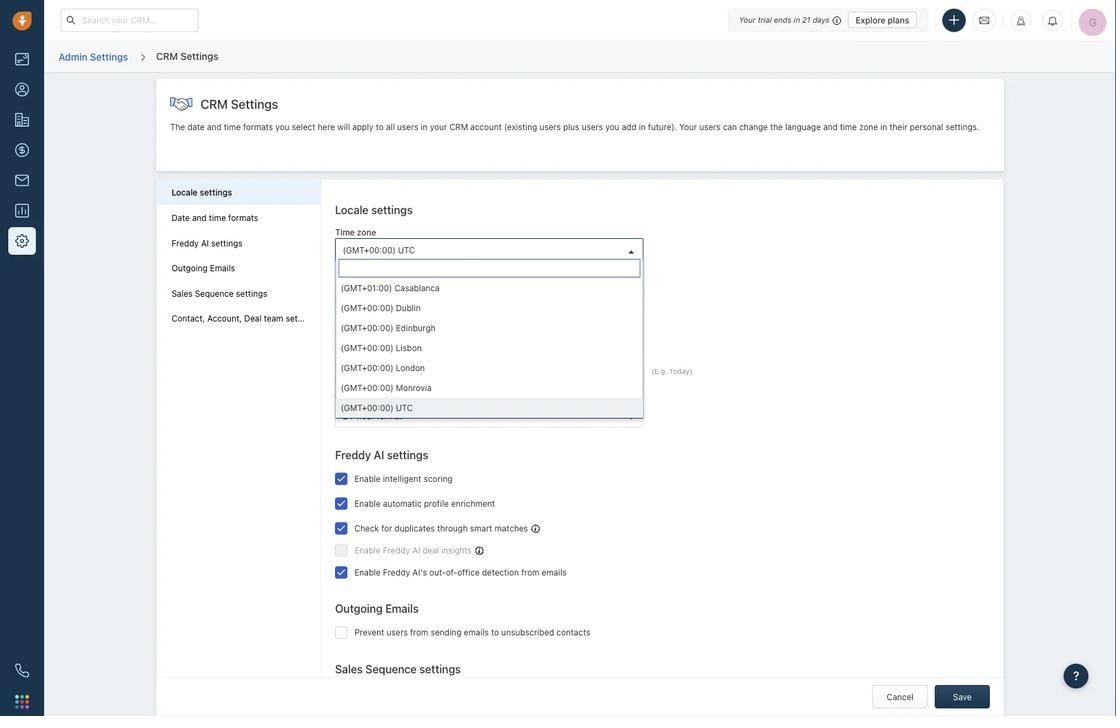 Task type: vqa. For each thing, say whether or not it's contained in the screenshot.
Enable Freddy AI's out-of-office detection from emails
yes



Task type: locate. For each thing, give the bounding box(es) containing it.
date inside date and time formats link
[[172, 213, 190, 223]]

0 vertical spatial zone
[[859, 122, 878, 132]]

crm
[[156, 50, 178, 62], [201, 97, 228, 111], [449, 122, 468, 132]]

0 horizontal spatial crm
[[156, 50, 178, 62]]

you
[[275, 122, 289, 132], [605, 122, 620, 132]]

None text field
[[339, 259, 641, 278]]

0 horizontal spatial you
[[275, 122, 289, 132]]

casablanca
[[394, 283, 440, 293]]

your right future).
[[679, 122, 697, 132]]

2 vertical spatial format
[[377, 412, 403, 421]]

1 horizontal spatial outgoing emails
[[335, 603, 419, 616]]

1 vertical spatial freddy ai settings
[[335, 449, 428, 462]]

1 horizontal spatial your
[[739, 16, 756, 24]]

crm up date
[[201, 97, 228, 111]]

date up relative at the bottom of page
[[335, 350, 354, 360]]

locale settings up time zone
[[335, 203, 413, 217]]

unsubscribed
[[501, 628, 554, 638]]

personal
[[910, 122, 943, 132]]

from
[[521, 568, 539, 578], [410, 628, 428, 638]]

format up 24-hour format at left
[[357, 394, 384, 403]]

0 vertical spatial date
[[172, 213, 190, 223]]

(gmt+00:00) inside option
[[341, 403, 394, 413]]

emails
[[542, 568, 567, 578], [464, 628, 489, 638]]

explore plans
[[856, 15, 909, 25]]

1 horizontal spatial to
[[491, 628, 499, 638]]

contact, account, deal team settings link
[[172, 314, 317, 325]]

explore plans link
[[848, 12, 917, 28]]

0 vertical spatial ai
[[201, 238, 209, 248]]

dublin
[[396, 303, 421, 313]]

0 vertical spatial time
[[335, 228, 355, 237]]

settings down sending
[[419, 663, 461, 676]]

1 vertical spatial outgoing emails
[[335, 603, 419, 616]]

you left select
[[275, 122, 289, 132]]

intelligent
[[383, 474, 421, 484]]

(existing
[[504, 122, 537, 132]]

0 horizontal spatial sequence
[[195, 289, 234, 299]]

1 vertical spatial crm
[[201, 97, 228, 111]]

days
[[813, 16, 829, 24]]

(gmt+00:00) monrovia
[[341, 383, 432, 393]]

(gmt+00:00) down time zone
[[343, 245, 396, 255]]

0 horizontal spatial to
[[376, 122, 384, 132]]

date and time formats up (gmt+00:00) lisbon
[[335, 326, 449, 339]]

team
[[264, 314, 283, 324]]

1 horizontal spatial you
[[605, 122, 620, 132]]

from left sending
[[410, 628, 428, 638]]

outgoing up prevent
[[335, 603, 383, 616]]

enable automatic profile enrichment
[[354, 499, 495, 509]]

locale
[[172, 188, 198, 198], [335, 203, 369, 217]]

you left add
[[605, 122, 620, 132]]

1 vertical spatial formats
[[228, 213, 258, 223]]

and right date
[[207, 122, 221, 132]]

2 time from the top
[[335, 394, 355, 403]]

time right language
[[840, 122, 857, 132]]

1 horizontal spatial emails
[[385, 603, 419, 616]]

3 enable from the top
[[354, 546, 381, 556]]

locale up date and time formats link
[[172, 188, 198, 198]]

(gmt+00:00) down (gmt+00:00) dublin
[[341, 323, 394, 333]]

outgoing up contact,
[[172, 264, 208, 273]]

date up date format
[[335, 326, 359, 339]]

time for time format
[[335, 394, 355, 403]]

(gmt+00:00) utc
[[343, 245, 415, 255], [341, 403, 413, 413]]

in
[[794, 16, 800, 24], [421, 122, 428, 132], [639, 122, 646, 132], [880, 122, 887, 132]]

to left "all"
[[376, 122, 384, 132]]

your
[[739, 16, 756, 24], [679, 122, 697, 132]]

edinburgh
[[396, 323, 436, 333]]

to
[[376, 122, 384, 132], [491, 628, 499, 638]]

utc down monrovia
[[396, 403, 413, 413]]

Search your CRM... text field
[[61, 9, 199, 32]]

formats left select
[[243, 122, 273, 132]]

outgoing emails down the freddy ai settings link
[[172, 264, 235, 273]]

time
[[335, 228, 355, 237], [335, 394, 355, 403]]

settings up date and time formats link
[[200, 188, 232, 198]]

outgoing emails up prevent
[[335, 603, 419, 616]]

(gmt+00:00) london option
[[336, 359, 643, 378]]

0 vertical spatial outgoing emails
[[172, 264, 235, 273]]

date and time formats down locale settings link on the left top of page
[[172, 213, 258, 223]]

your left trial
[[739, 16, 756, 24]]

1 vertical spatial zone
[[357, 228, 376, 237]]

time up 24-
[[335, 394, 355, 403]]

enable
[[354, 474, 381, 484], [354, 499, 381, 509], [354, 546, 381, 556], [354, 568, 381, 578]]

(gmt+00:00) up relative at the bottom of page
[[341, 343, 394, 353]]

ai up intelligent
[[374, 449, 384, 462]]

format
[[356, 350, 383, 360], [357, 394, 384, 403], [377, 412, 403, 421]]

1 vertical spatial format
[[357, 394, 384, 403]]

0 vertical spatial freddy ai settings
[[172, 238, 242, 248]]

users right prevent
[[387, 628, 408, 638]]

1 vertical spatial crm settings
[[201, 97, 278, 111]]

1 horizontal spatial locale
[[335, 203, 369, 217]]

utc up casablanca
[[398, 245, 415, 255]]

0 vertical spatial to
[[376, 122, 384, 132]]

(gmt+00:00) edinburgh option
[[336, 319, 643, 339]]

save button
[[935, 686, 990, 709]]

1 time from the top
[[335, 228, 355, 237]]

1 horizontal spatial locale settings
[[335, 203, 413, 217]]

0 vertical spatial date and time formats
[[172, 213, 258, 223]]

relative date
[[343, 368, 404, 378]]

emails down ai's
[[385, 603, 419, 616]]

(gmt+00:00) up time format
[[341, 383, 394, 393]]

(gmt+00:00) utc down (gmt+00:00) monrovia
[[341, 403, 413, 413]]

date down locale settings link on the left top of page
[[172, 213, 190, 223]]

sequence up account,
[[195, 289, 234, 299]]

1 vertical spatial ai
[[374, 449, 384, 462]]

check for duplicates through smart matches
[[354, 524, 528, 534]]

1 horizontal spatial zone
[[859, 122, 878, 132]]

sales sequence settings
[[172, 289, 267, 299], [335, 663, 461, 676]]

formats up lisbon
[[409, 326, 449, 339]]

1 vertical spatial outgoing
[[335, 603, 383, 616]]

sales sequence settings link
[[172, 289, 306, 299]]

admin settings link
[[58, 46, 129, 68]]

zone
[[859, 122, 878, 132], [357, 228, 376, 237]]

time up language
[[335, 228, 355, 237]]

locale settings up date and time formats link
[[172, 188, 232, 198]]

(gmt+00:00) down date format
[[341, 363, 394, 373]]

crm right your
[[449, 122, 468, 132]]

emails right sending
[[464, 628, 489, 638]]

time down locale settings link on the left top of page
[[209, 213, 226, 223]]

zone up language
[[357, 228, 376, 237]]

0 horizontal spatial sales sequence settings
[[172, 289, 267, 299]]

(gmt+00:00) down english
[[341, 303, 394, 313]]

formats
[[243, 122, 273, 132], [228, 213, 258, 223], [409, 326, 449, 339]]

users right "all"
[[397, 122, 418, 132]]

)
[[690, 368, 693, 376]]

emails down the freddy ai settings link
[[210, 264, 235, 273]]

from right detection
[[521, 568, 539, 578]]

account,
[[207, 314, 242, 324]]

0 vertical spatial sales
[[172, 289, 193, 299]]

settings right team at top left
[[286, 314, 317, 324]]

for
[[381, 524, 392, 534]]

freddy ai settings down date and time formats link
[[172, 238, 242, 248]]

date and time formats
[[172, 213, 258, 223], [335, 326, 449, 339]]

outgoing
[[172, 264, 208, 273], [335, 603, 383, 616]]

1 vertical spatial (gmt+00:00) utc
[[341, 403, 413, 413]]

sequence
[[195, 289, 234, 299], [366, 663, 417, 676]]

1 vertical spatial your
[[679, 122, 697, 132]]

(gmt+00:00) utc inside option
[[341, 403, 413, 413]]

in right add
[[639, 122, 646, 132]]

1 vertical spatial utc
[[396, 403, 413, 413]]

deal
[[423, 546, 439, 556]]

1 enable from the top
[[354, 474, 381, 484]]

0 horizontal spatial sales
[[172, 289, 193, 299]]

0 horizontal spatial locale settings
[[172, 188, 232, 198]]

0 horizontal spatial emails
[[464, 628, 489, 638]]

0 vertical spatial sequence
[[195, 289, 234, 299]]

freshworks switcher image
[[15, 696, 29, 710]]

21
[[802, 16, 811, 24]]

(gmt+00:00) for (gmt+00:00) lisbon option
[[341, 343, 394, 353]]

here
[[318, 122, 335, 132]]

0 horizontal spatial from
[[410, 628, 428, 638]]

1 horizontal spatial sales sequence settings
[[335, 663, 461, 676]]

in left '21'
[[794, 16, 800, 24]]

emails right detection
[[542, 568, 567, 578]]

english
[[343, 289, 371, 299]]

1 horizontal spatial crm
[[201, 97, 228, 111]]

0 vertical spatial from
[[521, 568, 539, 578]]

crm settings up date
[[201, 97, 278, 111]]

0 horizontal spatial locale
[[172, 188, 198, 198]]

crm settings down the "search your crm..." "text box"
[[156, 50, 218, 62]]

0 horizontal spatial freddy ai settings
[[172, 238, 242, 248]]

freddy ai settings up intelligent
[[335, 449, 428, 462]]

1 horizontal spatial outgoing
[[335, 603, 383, 616]]

(gmt+00:00) down (gmt+00:00) monrovia
[[341, 403, 394, 413]]

crm down the "search your crm..." "text box"
[[156, 50, 178, 62]]

(gmt+00:00) monrovia option
[[336, 378, 643, 398]]

formats down locale settings link on the left top of page
[[228, 213, 258, 223]]

ai down date and time formats link
[[201, 238, 209, 248]]

1 vertical spatial to
[[491, 628, 499, 638]]

out-
[[429, 568, 446, 578]]

settings down date and time formats link
[[211, 238, 242, 248]]

sales sequence settings up account,
[[172, 289, 267, 299]]

utc
[[398, 245, 415, 255], [396, 403, 413, 413]]

users right plus
[[582, 122, 603, 132]]

1 vertical spatial locale settings
[[335, 203, 413, 217]]

(
[[652, 368, 654, 376]]

sequence down prevent
[[366, 663, 417, 676]]

(gmt+00:00) for the (gmt+00:00) utc option
[[341, 403, 394, 413]]

plus
[[563, 122, 580, 132]]

to left the unsubscribed
[[491, 628, 499, 638]]

1 horizontal spatial sequence
[[366, 663, 417, 676]]

0 horizontal spatial outgoing
[[172, 264, 208, 273]]

crm settings
[[156, 50, 218, 62], [201, 97, 278, 111]]

sales sequence settings down prevent
[[335, 663, 461, 676]]

0 vertical spatial sales sequence settings
[[172, 289, 267, 299]]

settings
[[180, 50, 218, 62], [90, 51, 128, 62], [231, 97, 278, 111]]

sales up contact,
[[172, 289, 193, 299]]

(gmt+00:00) for (gmt+00:00) london option
[[341, 363, 394, 373]]

contact,
[[172, 314, 205, 324]]

locale up time zone
[[335, 203, 369, 217]]

2 vertical spatial ai
[[412, 546, 420, 556]]

2 vertical spatial crm
[[449, 122, 468, 132]]

sales down prevent
[[335, 663, 363, 676]]

4 enable from the top
[[354, 568, 381, 578]]

1 horizontal spatial ai
[[374, 449, 384, 462]]

relative
[[343, 368, 381, 378]]

of-
[[446, 568, 457, 578]]

the date and time formats you select here will apply to all users in your crm account (existing users plus users you add in future). your users can change the language and time zone in their personal settings.
[[170, 122, 979, 132]]

1 vertical spatial date and time formats
[[335, 326, 449, 339]]

ai
[[201, 238, 209, 248], [374, 449, 384, 462], [412, 546, 420, 556]]

2 vertical spatial formats
[[409, 326, 449, 339]]

your
[[430, 122, 447, 132]]

0 horizontal spatial emails
[[210, 264, 235, 273]]

zone left their
[[859, 122, 878, 132]]

date
[[172, 213, 190, 223], [335, 326, 359, 339], [335, 350, 354, 360]]

freddy left ai's
[[383, 568, 410, 578]]

0 horizontal spatial date and time formats
[[172, 213, 258, 223]]

(gmt+00:00)
[[343, 245, 396, 255], [341, 303, 394, 313], [341, 323, 394, 333], [341, 343, 394, 353], [341, 363, 394, 373], [341, 383, 394, 393], [341, 403, 394, 413]]

format right hour
[[377, 412, 403, 421]]

english link
[[336, 283, 643, 305]]

1 horizontal spatial sales
[[335, 663, 363, 676]]

0 vertical spatial locale settings
[[172, 188, 232, 198]]

1 vertical spatial time
[[335, 394, 355, 403]]

time format
[[335, 394, 384, 403]]

0 vertical spatial format
[[356, 350, 383, 360]]

format up the relative date
[[356, 350, 383, 360]]

(gmt+00:00) utc down time zone
[[343, 245, 415, 255]]

ai left deal
[[412, 546, 420, 556]]

1 horizontal spatial freddy ai settings
[[335, 449, 428, 462]]

list box
[[336, 279, 643, 418]]

0 vertical spatial emails
[[210, 264, 235, 273]]

1 horizontal spatial emails
[[542, 568, 567, 578]]

1 vertical spatial sales
[[335, 663, 363, 676]]

emails
[[210, 264, 235, 273], [385, 603, 419, 616]]

2 enable from the top
[[354, 499, 381, 509]]

freddy ai settings
[[172, 238, 242, 248], [335, 449, 428, 462]]

london
[[396, 363, 425, 373]]

0 horizontal spatial outgoing emails
[[172, 264, 235, 273]]



Task type: describe. For each thing, give the bounding box(es) containing it.
0 vertical spatial crm settings
[[156, 50, 218, 62]]

settings up deal
[[236, 289, 267, 299]]

time right date
[[224, 122, 241, 132]]

phone image
[[15, 665, 29, 678]]

(gmt+00:00) utc link
[[336, 239, 643, 261]]

all
[[386, 122, 395, 132]]

deal
[[244, 314, 262, 324]]

prevent
[[354, 628, 384, 638]]

sending
[[431, 628, 462, 638]]

0 horizontal spatial your
[[679, 122, 697, 132]]

date and time formats link
[[172, 213, 306, 224]]

0 horizontal spatial zone
[[357, 228, 376, 237]]

cancel
[[887, 693, 914, 703]]

( e.g. today )
[[652, 368, 693, 376]]

in left your
[[421, 122, 428, 132]]

freddy ai finds duplicates by misspellings and extra spaces image
[[531, 525, 540, 533]]

enable intelligent scoring
[[354, 474, 453, 484]]

language
[[785, 122, 821, 132]]

future).
[[648, 122, 677, 132]]

date
[[187, 122, 205, 132]]

office
[[457, 568, 480, 578]]

format for date format
[[356, 350, 383, 360]]

date
[[383, 368, 404, 378]]

0 vertical spatial your
[[739, 16, 756, 24]]

ai's
[[412, 568, 427, 578]]

phone element
[[8, 658, 36, 685]]

will
[[337, 122, 350, 132]]

their
[[890, 122, 907, 132]]

enable freddy ai's out-of-office detection from emails
[[354, 568, 567, 578]]

0 vertical spatial outgoing
[[172, 264, 208, 273]]

0 horizontal spatial settings
[[90, 51, 128, 62]]

2 you from the left
[[605, 122, 620, 132]]

0 vertical spatial emails
[[542, 568, 567, 578]]

in left their
[[880, 122, 887, 132]]

time for time zone
[[335, 228, 355, 237]]

0 horizontal spatial ai
[[201, 238, 209, 248]]

24-hour format
[[343, 412, 403, 421]]

24-hour format link
[[336, 405, 643, 427]]

scoring
[[424, 474, 453, 484]]

language
[[335, 271, 374, 281]]

(gmt+00:00) for (gmt+00:00) monrovia option
[[341, 383, 394, 393]]

users left can
[[699, 122, 721, 132]]

1 vertical spatial from
[[410, 628, 428, 638]]

outgoing emails inside outgoing emails link
[[172, 264, 235, 273]]

relative date link
[[336, 362, 643, 384]]

2 horizontal spatial ai
[[412, 546, 420, 556]]

settings up time zone
[[371, 203, 413, 217]]

enrichment
[[451, 499, 495, 509]]

hour
[[357, 412, 375, 421]]

trial
[[758, 16, 772, 24]]

ends
[[774, 16, 792, 24]]

and up (gmt+00:00) lisbon
[[362, 326, 381, 339]]

enable freddy ai deal insights
[[354, 546, 472, 556]]

1 horizontal spatial date and time formats
[[335, 326, 449, 339]]

check
[[354, 524, 379, 534]]

freddy down "for"
[[383, 546, 410, 556]]

1 horizontal spatial settings
[[180, 50, 218, 62]]

(gmt+00:00) dublin option
[[336, 299, 643, 319]]

your trial ends in 21 days
[[739, 16, 829, 24]]

24-
[[343, 412, 357, 421]]

settings.
[[946, 122, 979, 132]]

automatic
[[383, 499, 422, 509]]

1 you from the left
[[275, 122, 289, 132]]

(gmt+01:00)
[[341, 283, 392, 293]]

1 horizontal spatial from
[[521, 568, 539, 578]]

format for time format
[[357, 394, 384, 403]]

explore
[[856, 15, 886, 25]]

0 vertical spatial (gmt+00:00) utc
[[343, 245, 415, 255]]

(gmt+00:00) lisbon
[[341, 343, 422, 353]]

e.g.
[[654, 368, 667, 376]]

what's new image
[[1016, 16, 1026, 26]]

add
[[622, 122, 637, 132]]

detection
[[482, 568, 519, 578]]

freddy down date and time formats link
[[172, 238, 199, 248]]

monrovia
[[396, 383, 432, 393]]

enable for enable automatic profile enrichment
[[354, 499, 381, 509]]

duplicates
[[395, 524, 435, 534]]

0 vertical spatial utc
[[398, 245, 415, 255]]

(gmt+01:00) casablanca option
[[336, 279, 643, 299]]

cancel button
[[873, 686, 928, 709]]

sequence inside sales sequence settings link
[[195, 289, 234, 299]]

freddy down 24-
[[335, 449, 371, 462]]

locale settings link
[[172, 188, 306, 198]]

list box containing (gmt+01:00) casablanca
[[336, 279, 643, 418]]

account
[[470, 122, 502, 132]]

and right language
[[823, 122, 838, 132]]

1 vertical spatial emails
[[464, 628, 489, 638]]

1 vertical spatial sequence
[[366, 663, 417, 676]]

0 vertical spatial locale
[[172, 188, 198, 198]]

save
[[953, 693, 972, 703]]

(gmt+00:00) for (gmt+00:00) edinburgh option
[[341, 323, 394, 333]]

send email image
[[980, 15, 989, 26]]

1 vertical spatial emails
[[385, 603, 419, 616]]

settings up enable intelligent scoring
[[387, 449, 428, 462]]

the
[[770, 122, 783, 132]]

users left plus
[[540, 122, 561, 132]]

select
[[292, 122, 315, 132]]

plans
[[888, 15, 909, 25]]

freddy ai settings link
[[172, 238, 306, 249]]

and down locale settings link on the left top of page
[[192, 213, 207, 223]]

through
[[437, 524, 468, 534]]

insights
[[441, 546, 472, 556]]

1 vertical spatial locale
[[335, 203, 369, 217]]

smart
[[470, 524, 492, 534]]

profile
[[424, 499, 449, 509]]

0 vertical spatial formats
[[243, 122, 273, 132]]

time zone
[[335, 228, 376, 237]]

contact, account, deal team settings
[[172, 314, 317, 324]]

2 horizontal spatial settings
[[231, 97, 278, 111]]

(gmt+00:00) london
[[341, 363, 425, 373]]

apply
[[352, 122, 374, 132]]

0 vertical spatial crm
[[156, 50, 178, 62]]

utc inside option
[[396, 403, 413, 413]]

outgoing emails link
[[172, 263, 306, 274]]

change
[[739, 122, 768, 132]]

(gmt+01:00) casablanca
[[341, 283, 440, 293]]

(gmt+00:00) lisbon option
[[336, 339, 643, 359]]

date format
[[335, 350, 383, 360]]

enable for enable freddy ai deal insights
[[354, 546, 381, 556]]

date and time formats inside date and time formats link
[[172, 213, 258, 223]]

can
[[723, 122, 737, 132]]

1 vertical spatial sales sequence settings
[[335, 663, 461, 676]]

freddy ai's insights come from deals you've closed before: the number of calls made for those deals, emails sent and received, meetings scheduled, and the average age of those successful deals image
[[475, 547, 484, 555]]

(gmt+00:00) edinburgh
[[341, 323, 436, 333]]

(gmt+00:00) for (gmt+00:00) dublin option
[[341, 303, 394, 313]]

today
[[669, 368, 690, 376]]

contacts
[[557, 628, 590, 638]]

enable for enable freddy ai's out-of-office detection from emails
[[354, 568, 381, 578]]

lisbon
[[396, 343, 422, 353]]

the
[[170, 122, 185, 132]]

2 horizontal spatial crm
[[449, 122, 468, 132]]

admin settings
[[59, 51, 128, 62]]

1 vertical spatial date
[[335, 326, 359, 339]]

2 vertical spatial date
[[335, 350, 354, 360]]

matches
[[495, 524, 528, 534]]

(gmt+00:00) dublin
[[341, 303, 421, 313]]

enable for enable intelligent scoring
[[354, 474, 381, 484]]

(gmt+00:00) utc option
[[336, 398, 643, 418]]

time up lisbon
[[384, 326, 406, 339]]



